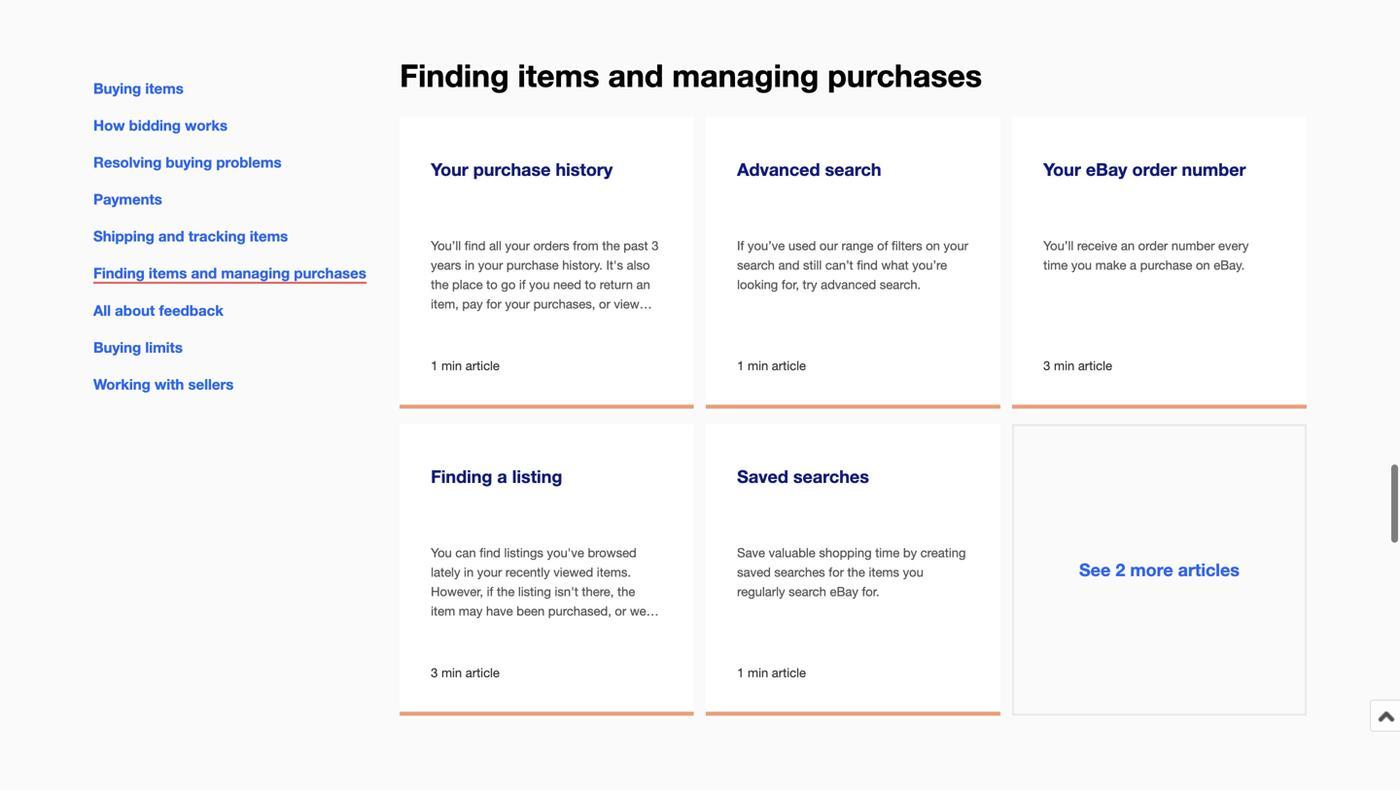 Task type: describe. For each thing, give the bounding box(es) containing it.
viewed
[[553, 565, 593, 580]]

to left go
[[486, 277, 498, 292]]

all about feedback
[[93, 302, 223, 319]]

payments
[[93, 191, 162, 208]]

find inside 'you'll find all your orders from the past 3 years in your purchase history. it's also the place to go if you need to return an item, pay for your purchases, or view your order details.'
[[465, 238, 486, 253]]

you're
[[912, 257, 947, 272]]

working
[[93, 376, 151, 393]]

you'll receive an order number every time you make a purchase on ebay.
[[1043, 238, 1249, 272]]

purchase left the history
[[473, 159, 551, 180]]

search.
[[880, 277, 921, 292]]

the inside save valuable shopping time by creating saved searches for the items you regularly search ebay for.
[[847, 565, 865, 580]]

min for your ebay order number
[[1054, 358, 1075, 373]]

ebay inside save valuable shopping time by creating saved searches for the items you regularly search ebay for.
[[830, 584, 858, 599]]

purchases,
[[533, 296, 595, 311]]

orders
[[533, 238, 569, 253]]

make
[[1095, 257, 1126, 272]]

finding a listing
[[431, 466, 562, 487]]

item
[[431, 604, 455, 619]]

article for searches
[[772, 666, 806, 681]]

items.
[[597, 565, 631, 580]]

creating
[[920, 545, 966, 560]]

working with sellers
[[93, 376, 234, 393]]

for inside 'you'll find all your orders from the past 3 years in your purchase history. it's also the place to go if you need to return an item, pay for your purchases, or view your order details.'
[[486, 296, 502, 311]]

number for an order
[[1171, 238, 1215, 253]]

your purchase history
[[431, 159, 613, 180]]

article for search
[[772, 358, 806, 373]]

1 min article for saved
[[737, 666, 806, 681]]

find inside the if you've used our range of filters on your search and still can't find what you're looking for, try advanced search.
[[857, 257, 878, 272]]

details.
[[492, 316, 533, 331]]

history
[[556, 159, 613, 180]]

buying items link
[[93, 80, 184, 97]]

3 min article for finding
[[431, 666, 500, 681]]

for.
[[862, 584, 879, 599]]

find inside you can find listings you've browsed lately in your recently viewed items. however, if the listing isn't there, the item may have been purchased, or we needed to remove the listing.
[[480, 545, 501, 560]]

how bidding works
[[93, 117, 228, 134]]

needed
[[431, 623, 473, 638]]

works
[[185, 117, 228, 134]]

you inside you'll receive an order number every time you make a purchase on ebay.
[[1071, 257, 1092, 272]]

1 for your purchase history
[[431, 358, 438, 373]]

of
[[877, 238, 888, 253]]

your for your ebay order number
[[1043, 159, 1081, 180]]

an order
[[1121, 238, 1168, 253]]

items inside save valuable shopping time by creating saved searches for the items you regularly search ebay for.
[[869, 565, 899, 580]]

limits
[[145, 339, 183, 356]]

0 vertical spatial search
[[825, 159, 881, 180]]

need
[[553, 277, 581, 292]]

listing.
[[558, 623, 595, 638]]

how
[[93, 117, 125, 134]]

filters
[[892, 238, 922, 253]]

or inside 'you'll find all your orders from the past 3 years in your purchase history. it's also the place to go if you need to return an item, pay for your purchases, or view your order details.'
[[599, 296, 610, 311]]

if you've used our range of filters on your search and still can't find what you're looking for, try advanced search.
[[737, 238, 968, 292]]

the down been
[[537, 623, 555, 638]]

items inside finding items and managing purchases link
[[149, 265, 187, 282]]

the up we
[[617, 584, 635, 599]]

browsed
[[588, 545, 637, 560]]

all about feedback link
[[93, 302, 223, 319]]

bidding
[[129, 117, 181, 134]]

0 vertical spatial managing
[[672, 57, 819, 94]]

min for advanced search
[[748, 358, 768, 373]]

ebay.
[[1214, 257, 1245, 272]]

listings you've
[[504, 545, 584, 560]]

see
[[1079, 560, 1111, 581]]

payments link
[[93, 191, 162, 208]]

articles
[[1178, 560, 1240, 581]]

managing inside finding items and managing purchases link
[[221, 265, 290, 282]]

resolving buying problems link
[[93, 154, 282, 171]]

your down the all
[[478, 257, 503, 272]]

shipping and tracking items
[[93, 228, 288, 245]]

it's
[[606, 257, 623, 272]]

number for order
[[1182, 159, 1246, 180]]

try
[[803, 277, 817, 292]]

on inside you'll receive an order number every time you make a purchase on ebay.
[[1196, 257, 1210, 272]]

finding items and managing purchases link
[[93, 265, 366, 284]]

years
[[431, 257, 461, 272]]

your right the all
[[505, 238, 530, 253]]

article for purchase
[[465, 358, 500, 373]]

there,
[[582, 584, 614, 599]]

1 for saved searches
[[737, 666, 744, 681]]

0 horizontal spatial purchases
[[294, 265, 366, 282]]

the up have
[[497, 584, 515, 599]]

min for saved searches
[[748, 666, 768, 681]]

past
[[623, 238, 648, 253]]

1 horizontal spatial purchases
[[828, 57, 982, 94]]

however,
[[431, 584, 483, 599]]

0 vertical spatial finding
[[400, 57, 509, 94]]

can
[[455, 545, 476, 560]]

remove
[[491, 623, 533, 638]]

more
[[1130, 560, 1173, 581]]

resolving
[[93, 154, 162, 171]]

3 for your ebay order number
[[1043, 358, 1050, 373]]

item,
[[431, 296, 459, 311]]

isn't
[[555, 584, 578, 599]]

buying
[[166, 154, 212, 171]]

your for your purchase history
[[431, 159, 468, 180]]

feedback
[[159, 302, 223, 319]]

1 for advanced search
[[737, 358, 744, 373]]

used
[[788, 238, 816, 253]]

saved searches
[[737, 466, 869, 487]]

may
[[459, 604, 483, 619]]

recently
[[505, 565, 550, 580]]

buying limits link
[[93, 339, 183, 356]]

been
[[517, 604, 545, 619]]

3 for finding a listing
[[431, 666, 438, 681]]

if
[[737, 238, 744, 253]]

the up it's at top left
[[602, 238, 620, 253]]

shopping
[[819, 545, 872, 560]]

purchased,
[[548, 604, 611, 619]]

0 vertical spatial order
[[1132, 159, 1177, 180]]

advanced search
[[737, 159, 881, 180]]

can't
[[825, 257, 853, 272]]

time inside you'll receive an order number every time you make a purchase on ebay.
[[1043, 257, 1068, 272]]

shipping
[[93, 228, 154, 245]]

problems
[[216, 154, 282, 171]]

searches inside save valuable shopping time by creating saved searches for the items you regularly search ebay for.
[[774, 565, 825, 580]]

0 vertical spatial searches
[[793, 466, 869, 487]]

lately
[[431, 565, 460, 580]]

your inside the if you've used our range of filters on your search and still can't find what you're looking for, try advanced search.
[[944, 238, 968, 253]]

3 min article for your
[[1043, 358, 1112, 373]]

2 vertical spatial finding
[[431, 466, 492, 487]]

on inside the if you've used our range of filters on your search and still can't find what you're looking for, try advanced search.
[[926, 238, 940, 253]]

buying for buying limits
[[93, 339, 141, 356]]



Task type: locate. For each thing, give the bounding box(es) containing it.
1 vertical spatial search
[[737, 257, 775, 272]]

you'll inside you'll receive an order number every time you make a purchase on ebay.
[[1043, 238, 1074, 253]]

purchase inside 'you'll find all your orders from the past 3 years in your purchase history. it's also the place to go if you need to return an item, pay for your purchases, or view your order details.'
[[506, 257, 559, 272]]

listing
[[512, 466, 562, 487], [518, 584, 551, 599]]

valuable
[[769, 545, 816, 560]]

0 horizontal spatial time
[[875, 545, 900, 560]]

pay
[[462, 296, 483, 311]]

1 horizontal spatial if
[[519, 277, 526, 292]]

you'll for your ebay order number
[[1043, 238, 1074, 253]]

1 vertical spatial order
[[459, 316, 489, 331]]

number up every
[[1182, 159, 1246, 180]]

1 horizontal spatial or
[[615, 604, 626, 619]]

2 vertical spatial you
[[903, 565, 923, 580]]

your up however,
[[477, 565, 502, 580]]

1 min article down pay
[[431, 358, 500, 373]]

0 horizontal spatial your
[[431, 159, 468, 180]]

about
[[115, 302, 155, 319]]

1 min article down regularly
[[737, 666, 806, 681]]

1 vertical spatial a
[[497, 466, 507, 487]]

0 horizontal spatial on
[[926, 238, 940, 253]]

1 horizontal spatial time
[[1043, 257, 1068, 272]]

to down the 'may'
[[477, 623, 488, 638]]

0 horizontal spatial finding items and managing purchases
[[93, 265, 366, 282]]

0 vertical spatial if
[[519, 277, 526, 292]]

0 horizontal spatial 3
[[431, 666, 438, 681]]

1 down regularly
[[737, 666, 744, 681]]

place
[[452, 277, 483, 292]]

0 vertical spatial listing
[[512, 466, 562, 487]]

buying
[[93, 80, 141, 97], [93, 339, 141, 356]]

for down shopping
[[829, 565, 844, 580]]

on
[[926, 238, 940, 253], [1196, 257, 1210, 272]]

1 horizontal spatial you'll
[[1043, 238, 1074, 253]]

min for your purchase history
[[441, 358, 462, 373]]

purchases
[[828, 57, 982, 94], [294, 265, 366, 282]]

1 horizontal spatial 3 min article
[[1043, 358, 1112, 373]]

your down item,
[[431, 316, 456, 331]]

number inside you'll receive an order number every time you make a purchase on ebay.
[[1171, 238, 1215, 253]]

you've
[[748, 238, 785, 253]]

on up you're in the top of the page
[[926, 238, 940, 253]]

1 vertical spatial ebay
[[830, 584, 858, 599]]

0 vertical spatial buying
[[93, 80, 141, 97]]

0 vertical spatial finding items and managing purchases
[[400, 57, 982, 94]]

to down history.
[[585, 277, 596, 292]]

you'll for your purchase history
[[431, 238, 461, 253]]

you'll left receive
[[1043, 238, 1074, 253]]

number
[[1182, 159, 1246, 180], [1171, 238, 1215, 253]]

you down by
[[903, 565, 923, 580]]

what
[[881, 257, 909, 272]]

0 vertical spatial in
[[465, 257, 475, 272]]

items
[[518, 57, 600, 94], [145, 80, 184, 97], [250, 228, 288, 245], [149, 265, 187, 282], [869, 565, 899, 580]]

in inside you can find listings you've browsed lately in your recently viewed items. however, if the listing isn't there, the item may have been purchased, or we needed to remove the listing.
[[464, 565, 474, 580]]

0 vertical spatial number
[[1182, 159, 1246, 180]]

you'll
[[431, 238, 461, 253], [1043, 238, 1074, 253]]

0 horizontal spatial order
[[459, 316, 489, 331]]

and inside the if you've used our range of filters on your search and still can't find what you're looking for, try advanced search.
[[778, 257, 800, 272]]

find right can
[[480, 545, 501, 560]]

0 horizontal spatial you
[[529, 277, 550, 292]]

your up receive
[[1043, 159, 1081, 180]]

tracking
[[188, 228, 246, 245]]

to inside you can find listings you've browsed lately in your recently viewed items. however, if the listing isn't there, the item may have been purchased, or we needed to remove the listing.
[[477, 623, 488, 638]]

your up you're in the top of the page
[[944, 238, 968, 253]]

finding inside finding items and managing purchases link
[[93, 265, 145, 282]]

finding items and managing purchases
[[400, 57, 982, 94], [93, 265, 366, 282]]

searches
[[793, 466, 869, 487], [774, 565, 825, 580]]

saved
[[737, 565, 771, 580]]

search inside the if you've used our range of filters on your search and still can't find what you're looking for, try advanced search.
[[737, 257, 775, 272]]

1 horizontal spatial managing
[[672, 57, 819, 94]]

1 horizontal spatial ebay
[[1086, 159, 1127, 180]]

if
[[519, 277, 526, 292], [487, 584, 493, 599]]

1 min article down the looking at the top right of the page
[[737, 358, 806, 373]]

1 buying from the top
[[93, 80, 141, 97]]

a
[[1130, 257, 1137, 272], [497, 466, 507, 487]]

a right make
[[1130, 257, 1137, 272]]

0 vertical spatial purchases
[[828, 57, 982, 94]]

range
[[842, 238, 874, 253]]

1 min article for advanced
[[737, 358, 806, 373]]

0 horizontal spatial if
[[487, 584, 493, 599]]

you
[[431, 545, 452, 560]]

searches down valuable
[[774, 565, 825, 580]]

2 vertical spatial search
[[789, 584, 826, 599]]

1 vertical spatial for
[[829, 565, 844, 580]]

0 vertical spatial ebay
[[1086, 159, 1127, 180]]

search right advanced
[[825, 159, 881, 180]]

order inside 'you'll find all your orders from the past 3 years in your purchase history. it's also the place to go if you need to return an item, pay for your purchases, or view your order details.'
[[459, 316, 489, 331]]

1 vertical spatial 3
[[1043, 358, 1050, 373]]

article for a
[[465, 666, 500, 681]]

1 vertical spatial or
[[615, 604, 626, 619]]

you left need
[[529, 277, 550, 292]]

time left make
[[1043, 257, 1068, 272]]

ebay up receive
[[1086, 159, 1127, 180]]

save
[[737, 545, 765, 560]]

for,
[[782, 277, 799, 292]]

ebay left for.
[[830, 584, 858, 599]]

order up an order
[[1132, 159, 1177, 180]]

1 horizontal spatial on
[[1196, 257, 1210, 272]]

0 horizontal spatial you'll
[[431, 238, 461, 253]]

0 horizontal spatial 3 min article
[[431, 666, 500, 681]]

3 inside 'you'll find all your orders from the past 3 years in your purchase history. it's also the place to go if you need to return an item, pay for your purchases, or view your order details.'
[[652, 238, 659, 253]]

or left the view
[[599, 296, 610, 311]]

time inside save valuable shopping time by creating saved searches for the items you regularly search ebay for.
[[875, 545, 900, 560]]

also
[[627, 257, 650, 272]]

for
[[486, 296, 502, 311], [829, 565, 844, 580]]

1 horizontal spatial 3
[[652, 238, 659, 253]]

1 vertical spatial purchases
[[294, 265, 366, 282]]

search down valuable
[[789, 584, 826, 599]]

go
[[501, 277, 516, 292]]

search up the looking at the top right of the page
[[737, 257, 775, 272]]

number left every
[[1171, 238, 1215, 253]]

the up item,
[[431, 277, 449, 292]]

managing
[[672, 57, 819, 94], [221, 265, 290, 282]]

find down range
[[857, 257, 878, 272]]

0 vertical spatial 3 min article
[[1043, 358, 1112, 373]]

2 your from the left
[[1043, 159, 1081, 180]]

0 vertical spatial or
[[599, 296, 610, 311]]

on left ebay.
[[1196, 257, 1210, 272]]

order down pay
[[459, 316, 489, 331]]

your up details.
[[505, 296, 530, 311]]

your
[[431, 159, 468, 180], [1043, 159, 1081, 180]]

looking
[[737, 277, 778, 292]]

0 vertical spatial on
[[926, 238, 940, 253]]

receive
[[1077, 238, 1117, 253]]

have
[[486, 604, 513, 619]]

1 horizontal spatial a
[[1130, 257, 1137, 272]]

listing inside you can find listings you've browsed lately in your recently viewed items. however, if the listing isn't there, the item may have been purchased, or we needed to remove the listing.
[[518, 584, 551, 599]]

buying for buying items
[[93, 80, 141, 97]]

purchase
[[473, 159, 551, 180], [506, 257, 559, 272], [1140, 257, 1192, 272]]

in down can
[[464, 565, 474, 580]]

1 vertical spatial searches
[[774, 565, 825, 580]]

your up years
[[431, 159, 468, 180]]

min for finding a listing
[[441, 666, 462, 681]]

listing up listings you've
[[512, 466, 562, 487]]

2 horizontal spatial 3
[[1043, 358, 1050, 373]]

a inside you'll receive an order number every time you make a purchase on ebay.
[[1130, 257, 1137, 272]]

a up listings you've
[[497, 466, 507, 487]]

all
[[93, 302, 111, 319]]

1 vertical spatial time
[[875, 545, 900, 560]]

1 vertical spatial in
[[464, 565, 474, 580]]

1 vertical spatial listing
[[518, 584, 551, 599]]

ebay
[[1086, 159, 1127, 180], [830, 584, 858, 599]]

time
[[1043, 257, 1068, 272], [875, 545, 900, 560]]

you'll find all your orders from the past 3 years in your purchase history. it's also the place to go if you need to return an item, pay for your purchases, or view your order details.
[[431, 238, 659, 331]]

how bidding works link
[[93, 117, 228, 134]]

1 down the looking at the top right of the page
[[737, 358, 744, 373]]

our
[[819, 238, 838, 253]]

with
[[155, 376, 184, 393]]

you'll inside 'you'll find all your orders from the past 3 years in your purchase history. it's also the place to go if you need to return an item, pay for your purchases, or view your order details.'
[[431, 238, 461, 253]]

buying limits
[[93, 339, 183, 356]]

0 vertical spatial find
[[465, 238, 486, 253]]

finding
[[400, 57, 509, 94], [93, 265, 145, 282], [431, 466, 492, 487]]

from
[[573, 238, 599, 253]]

return
[[600, 277, 633, 292]]

search inside save valuable shopping time by creating saved searches for the items you regularly search ebay for.
[[789, 584, 826, 599]]

or left we
[[615, 604, 626, 619]]

0 horizontal spatial a
[[497, 466, 507, 487]]

in up place
[[465, 257, 475, 272]]

2
[[1115, 560, 1125, 581]]

buying up how
[[93, 80, 141, 97]]

working with sellers link
[[93, 376, 234, 393]]

you inside 'you'll find all your orders from the past 3 years in your purchase history. it's also the place to go if you need to return an item, pay for your purchases, or view your order details.'
[[529, 277, 550, 292]]

1 horizontal spatial for
[[829, 565, 844, 580]]

to
[[486, 277, 498, 292], [585, 277, 596, 292], [477, 623, 488, 638]]

the
[[602, 238, 620, 253], [431, 277, 449, 292], [847, 565, 865, 580], [497, 584, 515, 599], [617, 584, 635, 599], [537, 623, 555, 638]]

if inside 'you'll find all your orders from the past 3 years in your purchase history. it's also the place to go if you need to return an item, pay for your purchases, or view your order details.'
[[519, 277, 526, 292]]

see 2 more articles
[[1079, 560, 1240, 581]]

if right go
[[519, 277, 526, 292]]

your inside you can find listings you've browsed lately in your recently viewed items. however, if the listing isn't there, the item may have been purchased, or we needed to remove the listing.
[[477, 565, 502, 580]]

1 horizontal spatial your
[[1043, 159, 1081, 180]]

1 min article for your
[[431, 358, 500, 373]]

1 vertical spatial finding items and managing purchases
[[93, 265, 366, 282]]

time left by
[[875, 545, 900, 560]]

view
[[614, 296, 639, 311]]

in inside 'you'll find all your orders from the past 3 years in your purchase history. it's also the place to go if you need to return an item, pay for your purchases, or view your order details.'
[[465, 257, 475, 272]]

every
[[1218, 238, 1249, 253]]

for right pay
[[486, 296, 502, 311]]

3 min article
[[1043, 358, 1112, 373], [431, 666, 500, 681]]

1 vertical spatial managing
[[221, 265, 290, 282]]

if up have
[[487, 584, 493, 599]]

0 horizontal spatial ebay
[[830, 584, 858, 599]]

by
[[903, 545, 917, 560]]

buying up working
[[93, 339, 141, 356]]

1
[[431, 358, 438, 373], [737, 358, 744, 373], [737, 666, 744, 681]]

1 vertical spatial number
[[1171, 238, 1215, 253]]

1 vertical spatial finding
[[93, 265, 145, 282]]

purchase down orders
[[506, 257, 559, 272]]

saved
[[737, 466, 788, 487]]

0 horizontal spatial managing
[[221, 265, 290, 282]]

save valuable shopping time by creating saved searches for the items you regularly search ebay for.
[[737, 545, 966, 599]]

0 vertical spatial for
[[486, 296, 502, 311]]

buying items
[[93, 80, 184, 97]]

1 your from the left
[[431, 159, 468, 180]]

your ebay order number
[[1043, 159, 1246, 180]]

searches right "saved"
[[793, 466, 869, 487]]

0 vertical spatial time
[[1043, 257, 1068, 272]]

all
[[489, 238, 502, 253]]

1 down item,
[[431, 358, 438, 373]]

or inside you can find listings you've browsed lately in your recently viewed items. however, if the listing isn't there, the item may have been purchased, or we needed to remove the listing.
[[615, 604, 626, 619]]

1 horizontal spatial you
[[903, 565, 923, 580]]

0 vertical spatial 3
[[652, 238, 659, 253]]

for inside save valuable shopping time by creating saved searches for the items you regularly search ebay for.
[[829, 565, 844, 580]]

an
[[636, 277, 650, 292]]

2 horizontal spatial you
[[1071, 257, 1092, 272]]

purchase down an order
[[1140, 257, 1192, 272]]

2 buying from the top
[[93, 339, 141, 356]]

1 vertical spatial you
[[529, 277, 550, 292]]

you can find listings you've browsed lately in your recently viewed items. however, if the listing isn't there, the item may have been purchased, or we needed to remove the listing.
[[431, 545, 646, 638]]

purchase inside you'll receive an order number every time you make a purchase on ebay.
[[1140, 257, 1192, 272]]

you inside save valuable shopping time by creating saved searches for the items you regularly search ebay for.
[[903, 565, 923, 580]]

1 vertical spatial find
[[857, 257, 878, 272]]

1 horizontal spatial order
[[1132, 159, 1177, 180]]

1 vertical spatial if
[[487, 584, 493, 599]]

the down shopping
[[847, 565, 865, 580]]

2 vertical spatial 3
[[431, 666, 438, 681]]

find left the all
[[465, 238, 486, 253]]

article for ebay
[[1078, 358, 1112, 373]]

2 vertical spatial find
[[480, 545, 501, 560]]

0 vertical spatial a
[[1130, 257, 1137, 272]]

0 vertical spatial you
[[1071, 257, 1092, 272]]

0 horizontal spatial or
[[599, 296, 610, 311]]

1 you'll from the left
[[431, 238, 461, 253]]

history.
[[562, 257, 603, 272]]

1 horizontal spatial finding items and managing purchases
[[400, 57, 982, 94]]

if inside you can find listings you've browsed lately in your recently viewed items. however, if the listing isn't there, the item may have been purchased, or we needed to remove the listing.
[[487, 584, 493, 599]]

1 vertical spatial 3 min article
[[431, 666, 500, 681]]

2 you'll from the left
[[1043, 238, 1074, 253]]

listing up been
[[518, 584, 551, 599]]

advanced
[[737, 159, 820, 180]]

1 vertical spatial on
[[1196, 257, 1210, 272]]

order
[[1132, 159, 1177, 180], [459, 316, 489, 331]]

1 vertical spatial buying
[[93, 339, 141, 356]]

you
[[1071, 257, 1092, 272], [529, 277, 550, 292], [903, 565, 923, 580]]

find
[[465, 238, 486, 253], [857, 257, 878, 272], [480, 545, 501, 560]]

still
[[803, 257, 822, 272]]

you'll up years
[[431, 238, 461, 253]]

0 horizontal spatial for
[[486, 296, 502, 311]]

you down receive
[[1071, 257, 1092, 272]]



Task type: vqa. For each thing, say whether or not it's contained in the screenshot.
Our
yes



